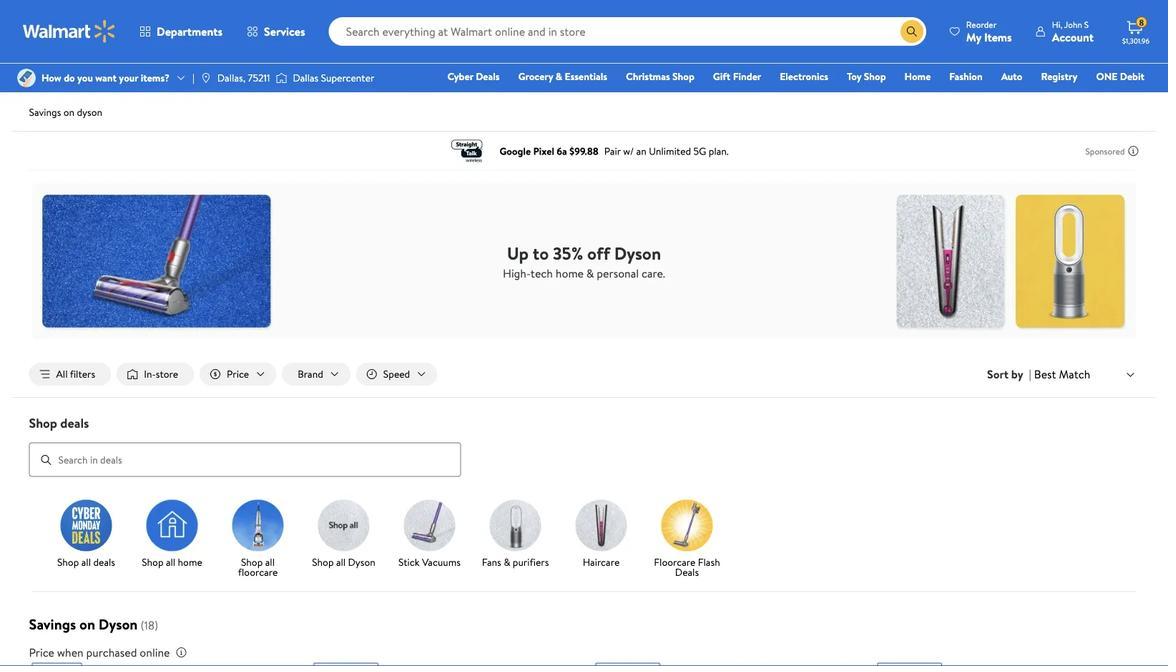 Task type: vqa. For each thing, say whether or not it's contained in the screenshot.
top the &
yes



Task type: locate. For each thing, give the bounding box(es) containing it.
2 savings from the top
[[29, 614, 76, 634]]

on up price when purchased online
[[80, 614, 95, 634]]

1 horizontal spatial on
[[80, 614, 95, 634]]

(18)
[[141, 617, 158, 633]]

4 all from the left
[[336, 555, 346, 569]]

1 horizontal spatial dyson
[[348, 555, 376, 569]]

all filters
[[56, 367, 95, 381]]

you
[[77, 71, 93, 85]]

shop
[[673, 69, 695, 83], [865, 69, 887, 83], [29, 414, 57, 432], [57, 555, 79, 569], [142, 555, 164, 569], [241, 555, 263, 569], [312, 555, 334, 569]]

shop right christmas at the top
[[673, 69, 695, 83]]

dyson for on
[[99, 614, 138, 634]]

fans & purifiers link
[[478, 500, 553, 570]]

sort by |
[[988, 367, 1032, 382]]

shop down shop all deals "image"
[[57, 555, 79, 569]]

& right fans
[[504, 555, 511, 569]]

home right tech
[[556, 265, 584, 281]]

off
[[588, 241, 610, 265]]

deals right the cyber
[[476, 69, 500, 83]]

one debit link
[[1090, 69, 1152, 84]]

all down shop all home image
[[166, 555, 176, 569]]

1 horizontal spatial &
[[556, 69, 563, 83]]

cyber
[[448, 69, 474, 83]]

1 savings from the top
[[29, 105, 61, 119]]

shop for shop all deals
[[57, 555, 79, 569]]

brand button
[[282, 363, 351, 386]]

1 vertical spatial dyson
[[348, 555, 376, 569]]

2 all from the left
[[166, 555, 176, 569]]

dallas
[[293, 71, 319, 85]]

savings up when at the left of the page
[[29, 614, 76, 634]]

fashion
[[950, 69, 983, 83]]

1 vertical spatial deals
[[676, 565, 699, 579]]

savings on dyson
[[29, 105, 102, 119]]

0 horizontal spatial price
[[29, 645, 54, 660]]

dyson inside up to 35% off dyson high-tech home & personal care.
[[615, 241, 661, 265]]

| left dallas,
[[193, 71, 195, 85]]

dallas supercenter
[[293, 71, 375, 85]]

speed button
[[356, 363, 438, 386]]

1 vertical spatial &
[[587, 265, 594, 281]]

home
[[556, 265, 584, 281], [178, 555, 202, 569]]

1 horizontal spatial home
[[556, 265, 584, 281]]

1 vertical spatial savings
[[29, 614, 76, 634]]

1 horizontal spatial  image
[[276, 71, 287, 85]]

all inside "shop all floorcare"
[[265, 555, 275, 569]]

floorcare
[[654, 555, 696, 569]]

0 horizontal spatial deals
[[476, 69, 500, 83]]

 image
[[17, 69, 36, 87], [276, 71, 287, 85]]

0 vertical spatial &
[[556, 69, 563, 83]]

sort
[[988, 367, 1009, 382]]

sort and filter section element
[[12, 351, 1157, 397]]

best match
[[1035, 366, 1091, 382]]

savings down how
[[29, 105, 61, 119]]

shop all dyson
[[312, 555, 376, 569]]

shop for shop all home
[[142, 555, 164, 569]]

gift finder
[[714, 69, 762, 83]]

shop all home
[[142, 555, 202, 569]]

shop all deals link
[[49, 500, 123, 570]]

0 vertical spatial on
[[63, 105, 74, 119]]

price right 'store'
[[227, 367, 249, 381]]

2 vertical spatial dyson
[[99, 614, 138, 634]]

shop inside search field
[[29, 414, 57, 432]]

departments
[[157, 24, 223, 39]]

2 horizontal spatial dyson
[[615, 241, 661, 265]]

deals down all filters
[[60, 414, 89, 432]]

$1,301.96
[[1123, 36, 1150, 45]]

how do you want your items?
[[42, 71, 170, 85]]

dyson up purchased
[[99, 614, 138, 634]]

christmas shop
[[626, 69, 695, 83]]

dyson right off
[[615, 241, 661, 265]]

0 horizontal spatial &
[[504, 555, 511, 569]]

shop down shop all home image
[[142, 555, 164, 569]]

| right by
[[1030, 367, 1032, 382]]

0 vertical spatial savings
[[29, 105, 61, 119]]

on
[[63, 105, 74, 119], [80, 614, 95, 634]]

0 horizontal spatial on
[[63, 105, 74, 119]]

0 horizontal spatial |
[[193, 71, 195, 85]]

price
[[227, 367, 249, 381], [29, 645, 54, 660]]

dyson down shop all dyson image
[[348, 555, 376, 569]]

shop all deals
[[57, 555, 115, 569]]

0 vertical spatial deals
[[60, 414, 89, 432]]

& left personal
[[587, 265, 594, 281]]

1 all from the left
[[81, 555, 91, 569]]

high-
[[503, 265, 531, 281]]

do
[[64, 71, 75, 85]]

deals
[[476, 69, 500, 83], [676, 565, 699, 579]]

0 vertical spatial home
[[556, 265, 584, 281]]

1 vertical spatial price
[[29, 645, 54, 660]]

1 vertical spatial deals
[[93, 555, 115, 569]]

savings for dyson
[[29, 614, 76, 634]]

speed
[[384, 367, 410, 381]]

 image right 75211
[[276, 71, 287, 85]]

fans & purifiers image
[[490, 500, 541, 552]]

1 horizontal spatial deals
[[676, 565, 699, 579]]

items?
[[141, 71, 170, 85]]

hi, john s account
[[1053, 18, 1094, 45]]

|
[[193, 71, 195, 85], [1030, 367, 1032, 382]]

electronics
[[780, 69, 829, 83]]

2 horizontal spatial &
[[587, 265, 594, 281]]

1 horizontal spatial price
[[227, 367, 249, 381]]

0 horizontal spatial home
[[178, 555, 202, 569]]

deals inside shop all deals link
[[93, 555, 115, 569]]

0 vertical spatial dyson
[[615, 241, 661, 265]]

shop all dyson image
[[318, 500, 370, 552]]

& for essentials
[[556, 69, 563, 83]]

savings
[[29, 105, 61, 119], [29, 614, 76, 634]]

all down shop all floorcare 'image'
[[265, 555, 275, 569]]

floorcare
[[238, 565, 278, 579]]

stick vacuums link
[[393, 500, 467, 570]]

on for dyson
[[80, 614, 95, 634]]

brand
[[298, 367, 323, 381]]

1 vertical spatial home
[[178, 555, 202, 569]]

3 all from the left
[[265, 555, 275, 569]]

0 vertical spatial deals
[[476, 69, 500, 83]]

shop all home link
[[135, 500, 209, 570]]

christmas
[[626, 69, 670, 83]]

registry link
[[1035, 69, 1085, 84]]

all down shop all deals "image"
[[81, 555, 91, 569]]

shop up search 'image'
[[29, 414, 57, 432]]

auto link
[[995, 69, 1030, 84]]

services
[[264, 24, 305, 39]]

1 horizontal spatial deals
[[93, 555, 115, 569]]

shop inside "shop all floorcare"
[[241, 555, 263, 569]]

stick vacuums image
[[404, 500, 456, 552]]

supercenter
[[321, 71, 375, 85]]

legal information image
[[176, 647, 187, 658]]

0 horizontal spatial deals
[[60, 414, 89, 432]]

up
[[507, 241, 529, 265]]

reorder
[[967, 18, 997, 30]]

up to 35% off dyson image
[[32, 184, 1137, 339]]

match
[[1060, 366, 1091, 382]]

price button
[[200, 363, 276, 386]]

Search in deals search field
[[29, 443, 461, 477]]

price inside dropdown button
[[227, 367, 249, 381]]

all for home
[[166, 555, 176, 569]]

all down shop all dyson image
[[336, 555, 346, 569]]

price for price
[[227, 367, 249, 381]]

search icon image
[[907, 26, 918, 37]]

shop for shop deals
[[29, 414, 57, 432]]

home link
[[899, 69, 938, 84]]

shop all floorcare link
[[221, 500, 295, 580]]

0 vertical spatial |
[[193, 71, 195, 85]]

shop down shop all dyson image
[[312, 555, 334, 569]]

home down shop all home image
[[178, 555, 202, 569]]

electronics link
[[774, 69, 835, 84]]

0 horizontal spatial dyson
[[99, 614, 138, 634]]

personal
[[597, 265, 639, 281]]

items
[[985, 29, 1013, 45]]

0 vertical spatial price
[[227, 367, 249, 381]]

price left when at the left of the page
[[29, 645, 54, 660]]

when
[[57, 645, 84, 660]]

departments button
[[127, 14, 235, 49]]

flash
[[698, 555, 721, 569]]

fans
[[482, 555, 502, 569]]

1 vertical spatial on
[[80, 614, 95, 634]]

shop for shop all floorcare
[[241, 555, 263, 569]]

shop down shop all floorcare 'image'
[[241, 555, 263, 569]]

 image left how
[[17, 69, 36, 87]]

dyson for all
[[348, 555, 376, 569]]

& inside up to 35% off dyson high-tech home & personal care.
[[587, 265, 594, 281]]

deals down floorcare flash deals image
[[676, 565, 699, 579]]

on left the dyson
[[63, 105, 74, 119]]

1 vertical spatial |
[[1030, 367, 1032, 382]]

0 horizontal spatial  image
[[17, 69, 36, 87]]

2 vertical spatial &
[[504, 555, 511, 569]]

stick
[[399, 555, 420, 569]]

& right the grocery
[[556, 69, 563, 83]]

dyson
[[615, 241, 661, 265], [348, 555, 376, 569], [99, 614, 138, 634]]

 image
[[200, 72, 212, 84]]

deals down shop all deals "image"
[[93, 555, 115, 569]]

deals
[[60, 414, 89, 432], [93, 555, 115, 569]]

1 horizontal spatial |
[[1030, 367, 1032, 382]]



Task type: describe. For each thing, give the bounding box(es) containing it.
how
[[42, 71, 61, 85]]

toy shop link
[[841, 69, 893, 84]]

dallas,
[[217, 71, 246, 85]]

reorder my items
[[967, 18, 1013, 45]]

grocery & essentials link
[[512, 69, 614, 84]]

shop for shop all dyson
[[312, 555, 334, 569]]

all for deals
[[81, 555, 91, 569]]

haircare link
[[564, 500, 639, 570]]

john
[[1065, 18, 1083, 30]]

cyber deals
[[448, 69, 500, 83]]

fans & purifiers
[[482, 555, 549, 569]]

& for purifiers
[[504, 555, 511, 569]]

shop all home image
[[146, 500, 198, 552]]

grocery & essentials
[[519, 69, 608, 83]]

registry
[[1042, 69, 1078, 83]]

shop all dyson link
[[307, 500, 381, 570]]

savings on dyson (18)
[[29, 614, 158, 634]]

best match button
[[1032, 365, 1140, 384]]

tech
[[531, 265, 553, 281]]

home inside up to 35% off dyson high-tech home & personal care.
[[556, 265, 584, 281]]

shop right toy
[[865, 69, 887, 83]]

fashion link
[[944, 69, 990, 84]]

floorcare flash deals image
[[662, 500, 713, 552]]

in-
[[144, 367, 156, 381]]

by
[[1012, 367, 1024, 382]]

Shop deals search field
[[12, 414, 1157, 477]]

floorcare flash deals
[[654, 555, 721, 579]]

walmart image
[[23, 20, 116, 43]]

hi,
[[1053, 18, 1063, 30]]

dallas, 75211
[[217, 71, 270, 85]]

gift finder link
[[707, 69, 768, 84]]

price when purchased online
[[29, 645, 170, 660]]

in-store
[[144, 367, 178, 381]]

my
[[967, 29, 982, 45]]

all for floorcare
[[265, 555, 275, 569]]

grocery
[[519, 69, 554, 83]]

all
[[56, 367, 68, 381]]

finder
[[733, 69, 762, 83]]

walmart+
[[1103, 89, 1145, 103]]

shop all deals image
[[60, 500, 112, 552]]

price for price when purchased online
[[29, 645, 54, 660]]

dyson
[[77, 105, 102, 119]]

 image for dallas supercenter
[[276, 71, 287, 85]]

vacuums
[[422, 555, 461, 569]]

home
[[905, 69, 931, 83]]

 image for how do you want your items?
[[17, 69, 36, 87]]

your
[[119, 71, 138, 85]]

shop all floorcare image
[[232, 500, 284, 552]]

in-store button
[[117, 363, 194, 386]]

35%
[[553, 241, 584, 265]]

all filters button
[[29, 363, 111, 386]]

auto
[[1002, 69, 1023, 83]]

services button
[[235, 14, 318, 49]]

| inside sort and filter section element
[[1030, 367, 1032, 382]]

Search search field
[[329, 17, 927, 46]]

store
[[156, 367, 178, 381]]

Walmart Site-Wide search field
[[329, 17, 927, 46]]

savings for dyson
[[29, 105, 61, 119]]

toy shop
[[848, 69, 887, 83]]

online
[[140, 645, 170, 660]]

s
[[1085, 18, 1089, 30]]

floorcare flash deals link
[[650, 500, 725, 580]]

purchased
[[86, 645, 137, 660]]

8
[[1140, 16, 1145, 28]]

filters
[[70, 367, 95, 381]]

up to 35% off dyson high-tech home & personal care.
[[503, 241, 666, 281]]

search image
[[40, 454, 52, 466]]

deals inside shop deals search field
[[60, 414, 89, 432]]

want
[[95, 71, 117, 85]]

75211
[[248, 71, 270, 85]]

all for dyson
[[336, 555, 346, 569]]

one
[[1097, 69, 1118, 83]]

christmas shop link
[[620, 69, 701, 84]]

one debit walmart+
[[1097, 69, 1145, 103]]

debit
[[1121, 69, 1145, 83]]

cyber deals link
[[441, 69, 506, 84]]

haircare image
[[576, 500, 627, 552]]

sponsored
[[1086, 145, 1126, 157]]

walmart+ link
[[1096, 89, 1152, 104]]

shop deals
[[29, 414, 89, 432]]

on for dyson
[[63, 105, 74, 119]]

essentials
[[565, 69, 608, 83]]

care.
[[642, 265, 666, 281]]

account
[[1053, 29, 1094, 45]]

to
[[533, 241, 549, 265]]

deals inside floorcare flash deals
[[676, 565, 699, 579]]

stick vacuums
[[399, 555, 461, 569]]

purifiers
[[513, 555, 549, 569]]



